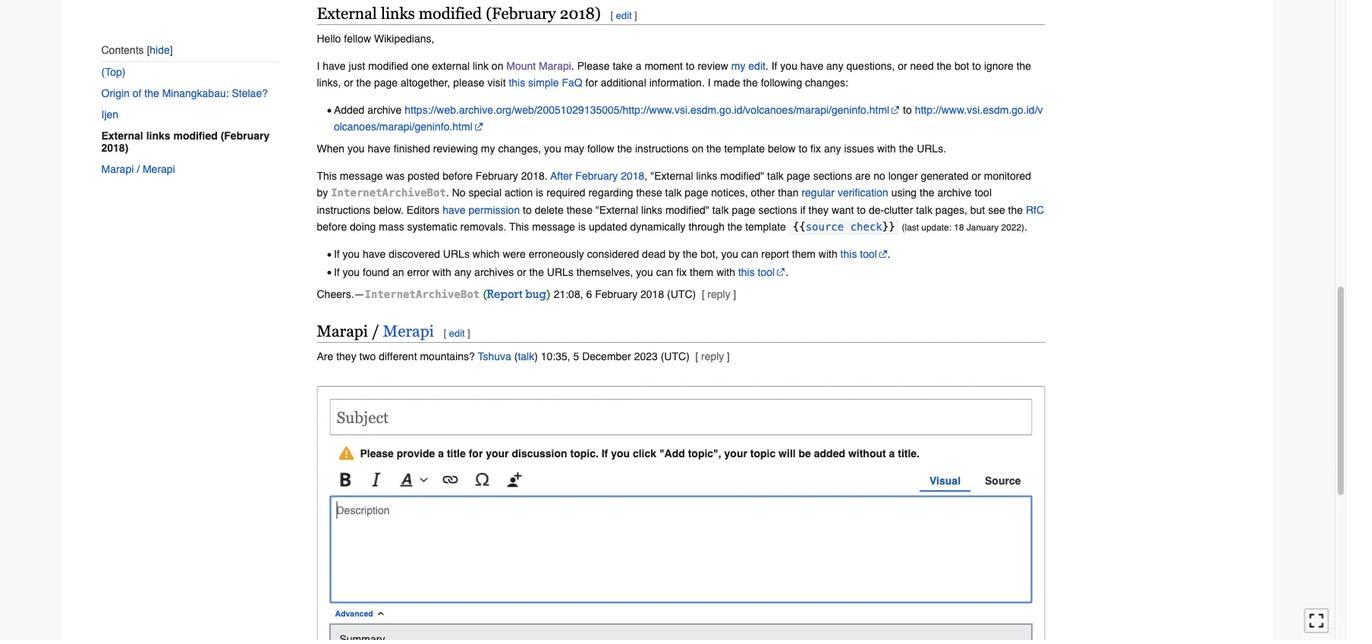 Task type: vqa. For each thing, say whether or not it's contained in the screenshot.
(December 12 to December 23, peaking around December 16), the Delta Cancrids
no



Task type: locate. For each thing, give the bounding box(es) containing it.
the inside using the archive tool instructions below. editors
[[920, 187, 935, 199]]

these down required
[[567, 204, 593, 216]]

visual
[[930, 474, 961, 487]]

your up "special character" image
[[486, 447, 509, 459]]

they inside have permission to delete these "external links modified" talk page sections if they want to de-clutter talk pages, but see the rfc before doing mass systematic removals. this message is updated dynamically through the template {{ source check }} (last update: 18 january 2022) .
[[809, 204, 829, 216]]

archives
[[474, 266, 514, 278]]

1 horizontal spatial message
[[532, 221, 575, 233]]

please up faq
[[577, 60, 610, 72]]

switch editor tab list
[[920, 464, 1032, 496]]

1 vertical spatial please
[[360, 447, 394, 459]]

tool inside using the archive tool instructions below. editors
[[975, 187, 992, 199]]

may
[[564, 143, 584, 155]]

is left the updated
[[578, 221, 586, 233]]

sections inside , "external links modified" talk page sections are no longer generated or monitored by
[[813, 170, 852, 182]]

/ down external links modified (february 2018) link
[[137, 163, 140, 175]]

external links modified (february 2018)
[[317, 4, 601, 22], [101, 130, 270, 154]]

0 horizontal spatial archive
[[367, 104, 402, 116]]

. left no
[[446, 187, 449, 199]]

1 vertical spatial (
[[514, 351, 518, 363]]

reply button
[[708, 288, 731, 300], [701, 351, 724, 363]]

these
[[636, 187, 662, 199], [567, 204, 593, 216]]

have up was
[[368, 143, 391, 155]]

have up changes:
[[800, 60, 823, 72]]

0 horizontal spatial edit link
[[449, 328, 465, 339]]

1 horizontal spatial this
[[738, 266, 755, 278]]

visit
[[488, 77, 506, 89]]

internetarchivebot link
[[365, 288, 480, 301]]

0 vertical spatial they
[[809, 204, 829, 216]]

verification
[[838, 187, 888, 199]]

fix right below
[[810, 143, 821, 155]]

the right follow
[[617, 143, 632, 155]]

tshuva link
[[478, 351, 511, 363]]

1 vertical spatial "external
[[596, 204, 638, 216]]

1 horizontal spatial on
[[692, 143, 704, 155]]

0 horizontal spatial merapi
[[143, 163, 175, 175]]

marapi up this simple faq link on the top left of the page
[[539, 60, 571, 72]]

tshuva
[[478, 351, 511, 363]]

external
[[317, 4, 377, 22], [101, 130, 143, 142]]

)
[[546, 291, 551, 301], [534, 351, 538, 363]]

edit for external links modified (february 2018)
[[616, 10, 632, 21]]

by down the when
[[317, 187, 328, 199]]

this message was posted before february 2018. after february 2018
[[317, 170, 645, 182]]

(february down stelae?
[[221, 130, 270, 142]]

need
[[910, 60, 934, 72]]

if you have discovered urls which were erroneously considered dead by the bot, you can report them with this tool
[[334, 248, 877, 260]]

want
[[832, 204, 854, 216]]

1 horizontal spatial merapi
[[383, 322, 434, 340]]

with right error
[[432, 266, 451, 278]]

. down rfc
[[1024, 221, 1027, 233]]

reply button right 2023
[[701, 351, 724, 363]]

1 horizontal spatial [ edit ]
[[611, 10, 637, 21]]

source
[[806, 221, 844, 233]]

2022)
[[1001, 223, 1024, 232]]

0 vertical spatial can
[[741, 248, 758, 260]]

( down archives
[[483, 291, 487, 301]]

1 vertical spatial these
[[567, 204, 593, 216]]

1 horizontal spatial edit link
[[616, 10, 632, 21]]

links
[[381, 4, 415, 22], [146, 130, 170, 142], [696, 170, 717, 182], [641, 204, 663, 216]]

which
[[473, 248, 500, 260]]

when you have finished reviewing my changes, you may follow the instructions on the template below to fix any issues with the urls.
[[317, 143, 946, 155]]

2 your from the left
[[724, 447, 747, 459]]

edit link for marapi /
[[449, 328, 465, 339]]

. inside . if you have any questions, or need the bot to ignore the links, or the page altogether, please visit
[[766, 60, 769, 72]]

this simple faq for additional information. i made the following changes:
[[509, 77, 848, 89]]

the right ignore at the top right of the page
[[1017, 60, 1031, 72]]

0 vertical spatial edit link
[[616, 10, 632, 21]]

1 vertical spatial modified"
[[665, 204, 709, 216]]

marapi / merapi inside marapi / merapi link
[[101, 163, 175, 175]]

[ edit ] up mountains?
[[444, 328, 470, 339]]

1 horizontal spatial sections
[[813, 170, 852, 182]]

is inside have permission to delete these "external links modified" talk page sections if they want to de-clutter talk pages, but see the rfc before doing mass systematic removals. this message is updated dynamically through the template {{ source check }} (last update: 18 january 2022) .
[[578, 221, 586, 233]]

topic",
[[688, 447, 721, 459]]

1 vertical spatial )
[[534, 351, 538, 363]]

monitored
[[984, 170, 1031, 182]]

topic.
[[570, 447, 599, 459]]

tool up but at the right of the page
[[975, 187, 992, 199]]

modified down the ijen link
[[173, 130, 218, 142]]

1 vertical spatial instructions
[[317, 204, 371, 216]]

hide
[[150, 44, 170, 56]]

0 vertical spatial (february
[[486, 4, 556, 22]]

please
[[577, 60, 610, 72], [360, 447, 394, 459]]

hello fellow wikipedians,
[[317, 33, 434, 45]]

external up fellow at the left top of the page
[[317, 4, 377, 22]]

these down ,
[[636, 187, 662, 199]]

1 vertical spatial i
[[708, 77, 711, 89]]

any left "issues" on the right top of page
[[824, 143, 841, 155]]

0 horizontal spatial /
[[137, 163, 140, 175]]

2 horizontal spatial this
[[840, 248, 857, 260]]

visual tab
[[926, 469, 965, 492]]

archive up olcanoes/marapi/geninfo.html
[[367, 104, 402, 116]]

2 horizontal spatial marapi
[[539, 60, 571, 72]]

2 horizontal spatial tool
[[975, 187, 992, 199]]

title
[[447, 447, 466, 459]]

mount
[[506, 60, 536, 72]]

any left archives
[[454, 266, 471, 278]]

after february 2018 link
[[550, 170, 645, 182]]

(last
[[902, 223, 919, 232]]

/ up two
[[372, 322, 379, 340]]

report
[[761, 248, 789, 260]]

this tool link down the report at the top right of page
[[738, 266, 786, 278]]

is inside internetarchivebot . no special action is required regarding these talk page notices, other than regular verification
[[536, 187, 544, 199]]

. up following
[[766, 60, 769, 72]]

hide button
[[147, 44, 173, 56]]

2018 for message
[[621, 170, 645, 182]]

the left urls.
[[899, 143, 914, 155]]

modified down hello fellow wikipedians,
[[368, 60, 408, 72]]

1 horizontal spatial these
[[636, 187, 662, 199]]

1 vertical spatial marapi
[[101, 163, 134, 175]]

this up were
[[509, 221, 529, 233]]

2018)
[[560, 4, 601, 22], [101, 142, 128, 154]]

or
[[898, 60, 907, 72], [344, 77, 353, 89], [972, 170, 981, 182], [517, 266, 526, 278]]

links up notices, at top right
[[696, 170, 717, 182]]

0 horizontal spatial your
[[486, 447, 509, 459]]

before left doing
[[317, 221, 347, 233]]

talk up have permission to delete these "external links modified" talk page sections if they want to de-clutter talk pages, but see the rfc before doing mass systematic removals. this message is updated dynamically through the template {{ source check }} (last update: 18 january 2022) .
[[665, 187, 682, 199]]

these inside have permission to delete these "external links modified" talk page sections if they want to de-clutter talk pages, but see the rfc before doing mass systematic removals. this message is updated dynamically through the template {{ source check }} (last update: 18 january 2022) .
[[567, 204, 593, 216]]

a left title.
[[889, 447, 895, 459]]

[ up mountains?
[[444, 328, 447, 339]]

2 vertical spatial edit
[[449, 328, 465, 339]]

instructions inside using the archive tool instructions below. editors
[[317, 204, 371, 216]]

february down themselves,
[[595, 288, 638, 300]]

merapi inside marapi / merapi link
[[143, 163, 175, 175]]

1 vertical spatial 2018
[[641, 288, 664, 300]]

instructions
[[635, 143, 689, 155], [317, 204, 371, 216]]

de-
[[869, 204, 884, 216]]

mention a user image
[[507, 464, 522, 496]]

instructions up doing
[[317, 204, 371, 216]]

(february inside external links modified (february 2018) link
[[221, 130, 270, 142]]

link ⌘k image
[[443, 464, 458, 496]]

internetarchivebot up below.
[[331, 187, 446, 199]]

fellow
[[344, 33, 371, 45]]

0 vertical spatial reply
[[708, 288, 731, 300]]

page inside internetarchivebot . no special action is required regarding these talk page notices, other than regular verification
[[685, 187, 708, 199]]

this tool link
[[840, 248, 888, 260], [738, 266, 786, 278]]

message inside have permission to delete these "external links modified" talk page sections if they want to de-clutter talk pages, but see the rfc before doing mass systematic removals. this message is updated dynamically through the template {{ source check }} (last update: 18 january 2022) .
[[532, 221, 575, 233]]

"external down regarding
[[596, 204, 638, 216]]

merapi up different
[[383, 322, 434, 340]]

links inside have permission to delete these "external links modified" talk page sections if they want to de-clutter talk pages, but see the rfc before doing mass systematic removals. this message is updated dynamically through the template {{ source check }} (last update: 18 january 2022) .
[[641, 204, 663, 216]]

internetarchivebot inside cheers.— internetarchivebot ( report bug ) 21:08, 6 february 2018 (utc) [ reply ]
[[365, 288, 480, 301]]

1 vertical spatial can
[[656, 266, 673, 278]]

page down notices, at top right
[[732, 204, 755, 216]]

cheers.—
[[317, 288, 365, 300]]

modified" up through
[[665, 204, 709, 216]]

message
[[340, 170, 383, 182], [532, 221, 575, 233]]

i have just modified one external link on mount marapi . please take a moment to review my edit
[[317, 60, 766, 72]]

0 horizontal spatial tool
[[758, 266, 775, 278]]

pages,
[[936, 204, 967, 216]]

(utc) right 2023
[[661, 351, 690, 363]]

update:
[[921, 223, 952, 232]]

0 vertical spatial tool
[[975, 187, 992, 199]]

external links modified (february 2018) link
[[101, 125, 290, 158]]

1 vertical spatial (february
[[221, 130, 270, 142]]

the left "bot"
[[937, 60, 952, 72]]

1 vertical spatial 2018)
[[101, 142, 128, 154]]

0 horizontal spatial 2018)
[[101, 142, 128, 154]]

0 horizontal spatial please
[[360, 447, 394, 459]]

page up than
[[787, 170, 810, 182]]

can down dead
[[656, 266, 673, 278]]

1 horizontal spatial /
[[372, 322, 379, 340]]

if inside . if you have any questions, or need the bot to ignore the links, or the page altogether, please visit
[[772, 60, 777, 72]]

reply right 2023
[[701, 351, 724, 363]]

( right tshuva on the left of the page
[[514, 351, 518, 363]]

(
[[483, 291, 487, 301], [514, 351, 518, 363]]

1 horizontal spatial marapi / merapi
[[317, 322, 434, 340]]

click
[[633, 447, 656, 459]]

1 vertical spatial message
[[532, 221, 575, 233]]

if you found an error with any archives or the urls themselves, you can fix them with this tool
[[334, 266, 775, 278]]

if
[[772, 60, 777, 72], [334, 248, 340, 260], [334, 266, 340, 278], [602, 447, 608, 459]]

1 vertical spatial on
[[692, 143, 704, 155]]

reply button down bot,
[[708, 288, 731, 300]]

simple
[[528, 77, 559, 89]]

0 vertical spatial [ edit ]
[[611, 10, 637, 21]]

0 vertical spatial marapi / merapi
[[101, 163, 175, 175]]

page inside . if you have any questions, or need the bot to ignore the links, or the page altogether, please visit
[[374, 77, 398, 89]]

to
[[686, 60, 695, 72], [972, 60, 981, 72], [900, 104, 915, 116], [799, 143, 808, 155], [523, 204, 532, 216], [857, 204, 866, 216]]

modified" inside , "external links modified" talk page sections are no longer generated or monitored by
[[720, 170, 764, 182]]

you left may
[[544, 143, 561, 155]]

them
[[792, 248, 816, 260], [690, 266, 714, 278]]

0 horizontal spatial i
[[317, 60, 320, 72]]

1 vertical spatial template
[[745, 221, 786, 233]]

urls down erroneously
[[547, 266, 574, 278]]

these inside internetarchivebot . no special action is required regarding these talk page notices, other than regular verification
[[636, 187, 662, 199]]

external links modified (february 2018) up marapi / merapi link
[[101, 130, 270, 154]]

0 horizontal spatial urls
[[443, 248, 470, 260]]

0 vertical spatial "external
[[650, 170, 693, 182]]

bot
[[955, 60, 969, 72]]

for right title
[[469, 447, 483, 459]]

are
[[855, 170, 871, 182]]

talk left 10:35,
[[518, 351, 534, 363]]

edit up take
[[616, 10, 632, 21]]

page
[[374, 77, 398, 89], [787, 170, 810, 182], [685, 187, 708, 199], [732, 204, 755, 216]]

0 horizontal spatial by
[[317, 187, 328, 199]]

this down the when
[[317, 170, 337, 182]]

february inside cheers.— internetarchivebot ( report bug ) 21:08, 6 february 2018 (utc) [ reply ]
[[595, 288, 638, 300]]

your left topic
[[724, 447, 747, 459]]

0 vertical spatial 2018
[[621, 170, 645, 182]]

0 vertical spatial )
[[546, 291, 551, 301]]

any inside . if you have any questions, or need the bot to ignore the links, or the page altogether, please visit
[[826, 60, 844, 72]]

template left below
[[724, 143, 765, 155]]

0 vertical spatial my
[[731, 60, 746, 72]]

the right through
[[728, 221, 742, 233]]

2018 inside cheers.— internetarchivebot ( report bug ) 21:08, 6 february 2018 (utc) [ reply ]
[[641, 288, 664, 300]]

1 horizontal spatial by
[[669, 248, 680, 260]]

february for message
[[575, 170, 618, 182]]

0 vertical spatial sections
[[813, 170, 852, 182]]

0 horizontal spatial "external
[[596, 204, 638, 216]]

1 horizontal spatial a
[[636, 60, 642, 72]]

you up cheers.— on the top of the page
[[343, 266, 360, 278]]

they right are
[[336, 351, 356, 363]]

1 vertical spatial this
[[840, 248, 857, 260]]

"add
[[659, 447, 685, 459]]

0 horizontal spatial marapi / merapi
[[101, 163, 175, 175]]

marapi / merapi link
[[101, 158, 279, 180]]

finished
[[394, 143, 430, 155]]

doing
[[350, 221, 376, 233]]

1 vertical spatial urls
[[547, 266, 574, 278]]

to down 'action'
[[523, 204, 532, 216]]

tool down the report at the top right of page
[[758, 266, 775, 278]]

on
[[492, 60, 503, 72], [692, 143, 704, 155]]

[ down bot,
[[702, 288, 705, 300]]

a right take
[[636, 60, 642, 72]]

2018) down ijen
[[101, 142, 128, 154]]

marapi / merapi up two
[[317, 322, 434, 340]]

the left bot,
[[683, 248, 698, 260]]

or left monitored
[[972, 170, 981, 182]]

https://web.archive.org/web/20051029135005/http://www.vsi.esdm.go.id/volcanoes/marapi/geninfo.html
[[405, 104, 890, 116]]

1 vertical spatial edit link
[[449, 328, 465, 339]]

regular verification link
[[802, 187, 888, 199]]

0 vertical spatial archive
[[367, 104, 402, 116]]

reply inside cheers.— internetarchivebot ( report bug ) 21:08, 6 february 2018 (utc) [ reply ]
[[708, 288, 731, 300]]

Description text field
[[330, 496, 1032, 603]]

2 vertical spatial modified
[[173, 130, 218, 142]]

2 horizontal spatial a
[[889, 447, 895, 459]]

.
[[571, 60, 574, 72], [766, 60, 769, 72], [446, 187, 449, 199], [1024, 221, 1027, 233], [888, 248, 891, 260], [786, 266, 788, 278]]

2018 for internetarchivebot
[[641, 288, 664, 300]]

talk up other
[[767, 170, 784, 182]]

rfc link
[[1026, 204, 1044, 216]]

modified" inside have permission to delete these "external links modified" talk page sections if they want to de-clutter talk pages, but see the rfc before doing mass systematic removals. this message is updated dynamically through the template {{ source check }} (last update: 18 january 2022) .
[[665, 204, 709, 216]]

them down {{
[[792, 248, 816, 260]]

0 horizontal spatial sections
[[758, 204, 797, 216]]

0 horizontal spatial this
[[317, 170, 337, 182]]

1 horizontal spatial your
[[724, 447, 747, 459]]

1 horizontal spatial edit
[[616, 10, 632, 21]]

or inside , "external links modified" talk page sections are no longer generated or monitored by
[[972, 170, 981, 182]]

italic ⌘i image
[[368, 464, 384, 496]]

bug
[[525, 291, 546, 301]]

rfc
[[1026, 204, 1044, 216]]

edit link for external links modified (february 2018)
[[616, 10, 632, 21]]

this simple faq link
[[509, 77, 583, 89]]

after
[[550, 170, 573, 182]]

sections
[[813, 170, 852, 182], [758, 204, 797, 216]]

[ edit ] for marapi /
[[444, 328, 470, 339]]

the down http://www.vsi.esdm.go.id/v olcanoes/marapi/geninfo.html
[[707, 143, 721, 155]]

0 vertical spatial this tool link
[[840, 248, 888, 260]]

1 horizontal spatial (february
[[486, 4, 556, 22]]

reply down bot,
[[708, 288, 731, 300]]

origin of the minangkabau: stelae? link
[[101, 83, 279, 104]]

1 vertical spatial edit
[[748, 60, 766, 72]]

talk link
[[518, 351, 534, 363]]

minangkabau:
[[162, 87, 229, 99]]

http://www.vsi.esdm.go.id/v olcanoes/marapi/geninfo.html link
[[334, 104, 1043, 133]]

my up 'this message was posted before february 2018. after february 2018'
[[481, 143, 495, 155]]

the down my edit link
[[743, 77, 758, 89]]

1 horizontal spatial please
[[577, 60, 610, 72]]

1 vertical spatial tool
[[860, 248, 877, 260]]

discussion
[[512, 447, 567, 459]]

( inside cheers.— internetarchivebot ( report bug ) 21:08, 6 february 2018 (utc) [ reply ]
[[483, 291, 487, 301]]

fix down the dynamically
[[676, 266, 687, 278]]

) left 10:35,
[[534, 351, 538, 363]]

0 vertical spatial (
[[483, 291, 487, 301]]

topic
[[750, 447, 776, 459]]

by
[[317, 187, 328, 199], [669, 248, 680, 260]]

for right faq
[[586, 77, 598, 89]]

0 vertical spatial these
[[636, 187, 662, 199]]

1 vertical spatial reply button
[[701, 351, 724, 363]]

(february up mount on the top of page
[[486, 4, 556, 22]]

0 horizontal spatial external
[[101, 130, 143, 142]]

0 vertical spatial modified"
[[720, 170, 764, 182]]

0 horizontal spatial modified"
[[665, 204, 709, 216]]

0 horizontal spatial my
[[481, 143, 495, 155]]

sections down than
[[758, 204, 797, 216]]

2023
[[634, 351, 658, 363]]

2018
[[621, 170, 645, 182], [641, 288, 664, 300]]

no
[[874, 170, 885, 182]]

2 vertical spatial this
[[738, 266, 755, 278]]

this
[[317, 170, 337, 182], [509, 221, 529, 233]]

1 vertical spatial (utc)
[[661, 351, 690, 363]]

(utc) inside cheers.— internetarchivebot ( report bug ) 21:08, 6 february 2018 (utc) [ reply ]
[[667, 288, 696, 300]]

external down ijen
[[101, 130, 143, 142]]

different
[[379, 351, 417, 363]]

have down no
[[443, 204, 466, 216]]



Task type: describe. For each thing, give the bounding box(es) containing it.
links,
[[317, 77, 341, 89]]

advanced
[[335, 609, 373, 618]]

link
[[473, 60, 489, 72]]

moment
[[645, 60, 683, 72]]

have up found
[[363, 248, 386, 260]]

1 horizontal spatial tool
[[860, 248, 877, 260]]

questions,
[[847, 60, 895, 72]]

regular
[[802, 187, 835, 199]]

0 vertical spatial marapi
[[539, 60, 571, 72]]

discovered
[[389, 248, 440, 260]]

take
[[613, 60, 633, 72]]

page inside , "external links modified" talk page sections are no longer generated or monitored by
[[787, 170, 810, 182]]

1 horizontal spatial (
[[514, 351, 518, 363]]

18
[[954, 223, 964, 232]]

have inside have permission to delete these "external links modified" talk page sections if they want to de-clutter talk pages, but see the rfc before doing mass systematic removals. this message is updated dynamically through the template {{ source check }} (last update: 18 january 2022) .
[[443, 204, 466, 216]]

(top) link
[[101, 61, 279, 83]]

just
[[349, 60, 365, 72]]

added
[[334, 104, 365, 116]]

check
[[850, 221, 882, 233]]

action
[[505, 187, 533, 199]]

stelae?
[[232, 87, 268, 99]]

[ edit ] for external links modified (february 2018)
[[611, 10, 637, 21]]

0 horizontal spatial this
[[509, 77, 525, 89]]

dynamically
[[630, 221, 686, 233]]

1 vertical spatial my
[[481, 143, 495, 155]]

have permission link
[[443, 204, 520, 216]]

my edit link
[[731, 60, 766, 72]]

1 horizontal spatial my
[[731, 60, 746, 72]]

0 vertical spatial before
[[443, 170, 473, 182]]

0 horizontal spatial a
[[438, 447, 444, 459]]

) inside cheers.— internetarchivebot ( report bug ) 21:08, 6 february 2018 (utc) [ reply ]
[[546, 291, 551, 301]]

0 horizontal spatial external links modified (february 2018)
[[101, 130, 270, 154]]

0 horizontal spatial marapi
[[101, 163, 134, 175]]

you down doing
[[343, 248, 360, 260]]

you right bot,
[[721, 248, 738, 260]]

to right below
[[799, 143, 808, 155]]

1 horizontal spatial i
[[708, 77, 711, 89]]

origin
[[101, 87, 130, 99]]

0 vertical spatial on
[[492, 60, 503, 72]]

using the archive tool instructions below. editors
[[317, 187, 992, 216]]

https://web.archive.org/web/20051029135005/http://www.vsi.esdm.go.id/volcanoes/marapi/geninfo.html link
[[405, 104, 900, 116]]

report
[[487, 291, 522, 301]]

1 vertical spatial fix
[[676, 266, 687, 278]]

using
[[891, 187, 917, 199]]

1 vertical spatial they
[[336, 351, 356, 363]]

. inside have permission to delete these "external links modified" talk page sections if they want to de-clutter talk pages, but see the rfc before doing mass systematic removals. this message is updated dynamically through the template {{ source check }} (last update: 18 january 2022) .
[[1024, 221, 1027, 233]]

5
[[573, 351, 579, 363]]

this inside have permission to delete these "external links modified" talk page sections if they want to de-clutter talk pages, but see the rfc before doing mass systematic removals. this message is updated dynamically through the template {{ source check }} (last update: 18 january 2022) .
[[509, 221, 529, 233]]

internetarchivebot . no special action is required regarding these talk page notices, other than regular verification
[[331, 187, 888, 199]]

] inside cheers.— internetarchivebot ( report bug ) 21:08, 6 february 2018 (utc) [ reply ]
[[733, 288, 736, 300]]

0 vertical spatial please
[[577, 60, 610, 72]]

error
[[407, 266, 429, 278]]

1 vertical spatial marapi / merapi
[[317, 322, 434, 340]]

. down the report at the top right of page
[[786, 266, 788, 278]]

alert image
[[339, 446, 354, 461]]

clutter
[[884, 204, 913, 216]]

required
[[547, 187, 585, 199]]

have inside . if you have any questions, or need the bot to ignore the links, or the page altogether, please visit
[[800, 60, 823, 72]]

the down 'just'
[[356, 77, 371, 89]]

considered
[[587, 248, 639, 260]]

was
[[386, 170, 405, 182]]

talk up update:
[[916, 204, 933, 216]]

fullscreen image
[[1309, 613, 1324, 629]]

advanced button
[[330, 603, 391, 624]]

page inside have permission to delete these "external links modified" talk page sections if they want to de-clutter talk pages, but see the rfc before doing mass systematic removals. this message is updated dynamically through the template {{ source check }} (last update: 18 january 2022) .
[[732, 204, 755, 216]]

. inside internetarchivebot . no special action is required regarding these talk page notices, other than regular verification
[[446, 187, 449, 199]]

be
[[799, 447, 811, 459]]

0 vertical spatial template
[[724, 143, 765, 155]]

to up this simple faq for additional information. i made the following changes:
[[686, 60, 695, 72]]

the right of
[[144, 87, 159, 99]]

you left click
[[611, 447, 630, 459]]

contents
[[101, 44, 144, 56]]

0 vertical spatial for
[[586, 77, 598, 89]]

http://www.vsi.esdm.go.id/v
[[915, 104, 1043, 116]]

edit for marapi /
[[449, 328, 465, 339]]

you down dead
[[636, 266, 653, 278]]

than
[[778, 187, 799, 199]]

olcanoes/marapi/geninfo.html
[[334, 121, 473, 133]]

you inside . if you have any questions, or need the bot to ignore the links, or the page altogether, please visit
[[780, 60, 797, 72]]

to left de-
[[857, 204, 866, 216]]

sections inside have permission to delete these "external links modified" talk page sections if they want to de-clutter talk pages, but see the rfc before doing mass systematic removals. this message is updated dynamically through the template {{ source check }} (last update: 18 january 2022) .
[[758, 204, 797, 216]]

0 vertical spatial external
[[317, 4, 377, 22]]

0 vertical spatial this
[[317, 170, 337, 182]]

1 horizontal spatial 2018)
[[560, 4, 601, 22]]

talk inside , "external links modified" talk page sections are no longer generated or monitored by
[[767, 170, 784, 182]]

please provide a title for your discussion topic. if you click "add topic", your topic will be added without a title.
[[360, 447, 920, 459]]

[ right 2023
[[696, 351, 699, 363]]

6
[[586, 288, 592, 300]]

modified inside external links modified (february 2018) link
[[173, 130, 218, 142]]

please
[[453, 77, 485, 89]]

report bug link
[[487, 291, 546, 301]]

this tool link for tool
[[738, 266, 786, 278]]

1 vertical spatial any
[[824, 143, 841, 155]]

1 vertical spatial modified
[[368, 60, 408, 72]]

with down bot,
[[716, 266, 735, 278]]

are they two different mountains? tshuva ( talk ) 10:35, 5 december 2023 (utc) [ reply ]
[[317, 351, 730, 363]]

links inside , "external links modified" talk page sections are no longer generated or monitored by
[[696, 170, 717, 182]]

generated
[[921, 170, 969, 182]]

[ inside cheers.— internetarchivebot ( report bug ) 21:08, 6 february 2018 (utc) [ reply ]
[[702, 288, 705, 300]]

, "external links modified" talk page sections are no longer generated or monitored by
[[317, 170, 1031, 199]]

you right the when
[[348, 143, 365, 155]]

2 horizontal spatial modified
[[419, 4, 482, 22]]

following
[[761, 77, 802, 89]]

2 vertical spatial tool
[[758, 266, 775, 278]]

provide
[[397, 447, 435, 459]]

1 horizontal spatial instructions
[[635, 143, 689, 155]]

see
[[988, 204, 1005, 216]]

added archive https://web.archive.org/web/20051029135005/http://www.vsi.esdm.go.id/volcanoes/marapi/geninfo.html
[[334, 104, 890, 116]]

editors
[[407, 204, 440, 216]]

1 vertical spatial /
[[372, 322, 379, 340]]

to inside . if you have any questions, or need the bot to ignore the links, or the page altogether, please visit
[[972, 60, 981, 72]]

http://www.vsi.esdm.go.id/v olcanoes/marapi/geninfo.html
[[334, 104, 1043, 133]]

bold ⌘b image
[[338, 464, 353, 496]]

contents hide
[[101, 44, 170, 56]]

changes:
[[805, 77, 848, 89]]

1 horizontal spatial them
[[792, 248, 816, 260]]

if
[[800, 204, 806, 216]]

of
[[133, 87, 141, 99]]

notices,
[[711, 187, 748, 199]]

one
[[411, 60, 429, 72]]

0 vertical spatial internetarchivebot
[[331, 187, 446, 199]]

merapi link
[[383, 322, 434, 340]]

1 vertical spatial external
[[101, 130, 143, 142]]

external
[[432, 60, 470, 72]]

an
[[392, 266, 404, 278]]

with down source
[[819, 248, 838, 260]]

"external inside have permission to delete these "external links modified" talk page sections if they want to de-clutter talk pages, but see the rfc before doing mass systematic removals. this message is updated dynamically through the template {{ source check }} (last update: 18 january 2022) .
[[596, 204, 638, 216]]

updated
[[589, 221, 627, 233]]

will
[[779, 447, 796, 459]]

the up 2022) at the right of page
[[1008, 204, 1023, 216]]

2 horizontal spatial edit
[[748, 60, 766, 72]]

(top)
[[101, 66, 126, 78]]

1 vertical spatial by
[[669, 248, 680, 260]]

1 your from the left
[[486, 447, 509, 459]]

february up special
[[476, 170, 518, 182]]

1 horizontal spatial external links modified (february 2018)
[[317, 4, 601, 22]]

talk inside internetarchivebot . no special action is required regarding these talk page notices, other than regular verification
[[665, 187, 682, 199]]

review
[[698, 60, 728, 72]]

cheers.— internetarchivebot ( report bug ) 21:08, 6 february 2018 (utc) [ reply ]
[[317, 288, 736, 301]]

below
[[768, 143, 796, 155]]

links down the ijen link
[[146, 130, 170, 142]]

template inside have permission to delete these "external links modified" talk page sections if they want to de-clutter talk pages, but see the rfc before doing mass systematic removals. this message is updated dynamically through the template {{ source check }} (last update: 18 january 2022) .
[[745, 221, 786, 233]]

1 vertical spatial reply
[[701, 351, 724, 363]]

february for internetarchivebot
[[595, 288, 638, 300]]

links up 'wikipedians,'
[[381, 4, 415, 22]]

the up bug
[[529, 266, 544, 278]]

2018) inside external links modified (february 2018)
[[101, 142, 128, 154]]

to down need
[[900, 104, 915, 116]]

0 horizontal spatial message
[[340, 170, 383, 182]]

with right "issues" on the right top of page
[[877, 143, 896, 155]]

have up links,
[[323, 60, 346, 72]]

special character image
[[475, 464, 490, 496]]

mountains?
[[420, 351, 475, 363]]

0 vertical spatial /
[[137, 163, 140, 175]]

0 horizontal spatial them
[[690, 266, 714, 278]]

are
[[317, 351, 333, 363]]

2 vertical spatial any
[[454, 266, 471, 278]]

were
[[503, 248, 526, 260]]

delete
[[535, 204, 564, 216]]

"external inside , "external links modified" talk page sections are no longer generated or monitored by
[[650, 170, 693, 182]]

[ up take
[[611, 10, 613, 21]]

found
[[363, 266, 389, 278]]

talk down notices, at top right
[[712, 204, 729, 216]]

by inside , "external links modified" talk page sections are no longer generated or monitored by
[[317, 187, 328, 199]]

. down the }}
[[888, 248, 891, 260]]

. up faq
[[571, 60, 574, 72]]

issues
[[844, 143, 874, 155]]

0 horizontal spatial for
[[469, 447, 483, 459]]

or down 'just'
[[344, 77, 353, 89]]

altogether,
[[401, 77, 450, 89]]

description
[[337, 504, 390, 516]]

. if you have any questions, or need the bot to ignore the links, or the page altogether, please visit
[[317, 60, 1031, 89]]

Subject text field
[[330, 399, 1032, 436]]

before inside have permission to delete these "external links modified" talk page sections if they want to de-clutter talk pages, but see the rfc before doing mass systematic removals. this message is updated dynamically through the template {{ source check }} (last update: 18 january 2022) .
[[317, 221, 347, 233]]

mount marapi link
[[506, 60, 571, 72]]

special
[[469, 187, 502, 199]]

1 horizontal spatial marapi
[[317, 322, 368, 340]]

dead
[[642, 248, 666, 260]]

this tool link for this
[[840, 248, 888, 260]]

no
[[452, 187, 466, 199]]

0 vertical spatial reply button
[[708, 288, 731, 300]]

through
[[689, 221, 725, 233]]

or down were
[[517, 266, 526, 278]]

0 horizontal spatial can
[[656, 266, 673, 278]]

1 horizontal spatial fix
[[810, 143, 821, 155]]

or left need
[[898, 60, 907, 72]]

archive inside using the archive tool instructions below. editors
[[937, 187, 972, 199]]



